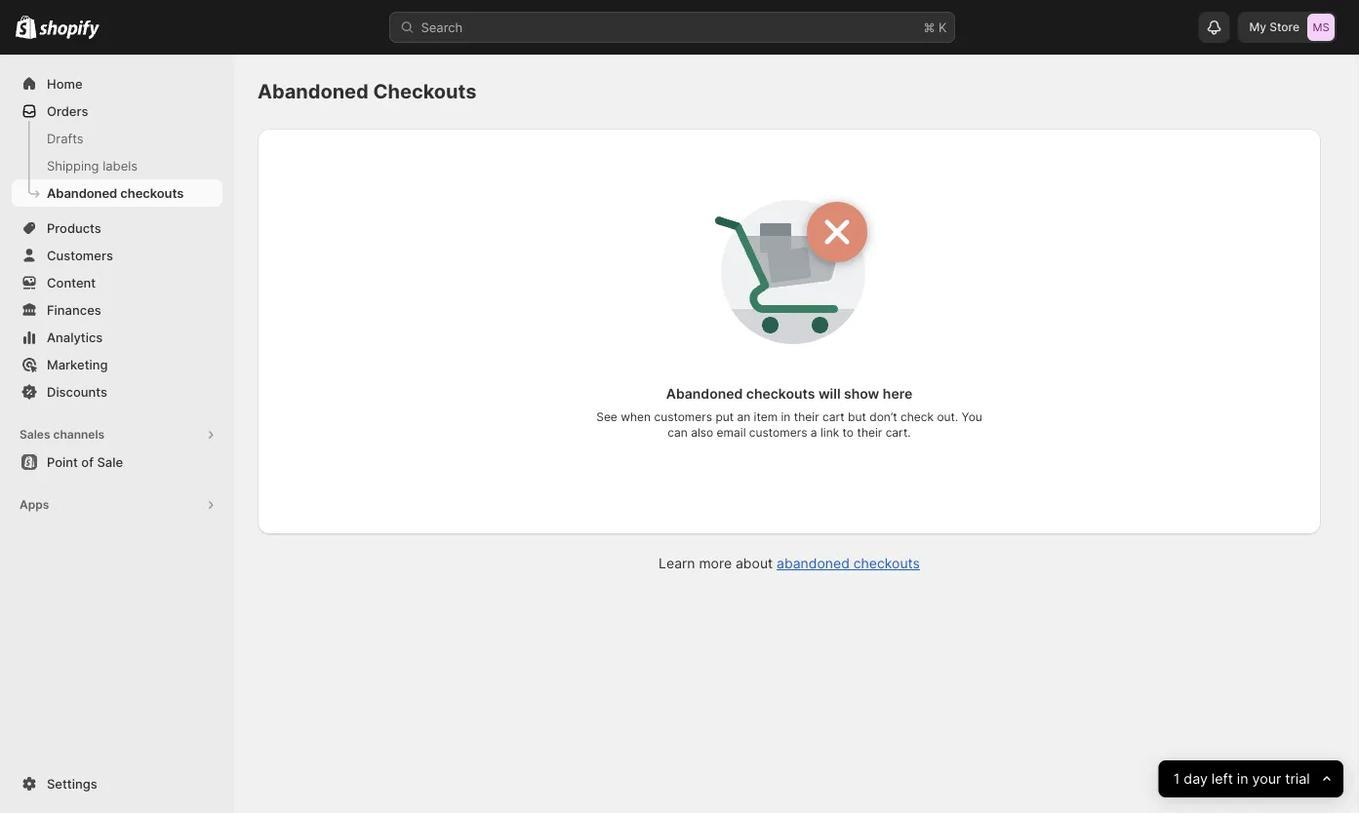 Task type: locate. For each thing, give the bounding box(es) containing it.
0 horizontal spatial in
[[781, 410, 791, 424]]

my store image
[[1307, 14, 1335, 41]]

cart
[[823, 410, 845, 424]]

0 vertical spatial abandoned
[[258, 80, 369, 103]]

customers link
[[12, 242, 222, 269]]

to
[[843, 426, 854, 440]]

marketing link
[[12, 351, 222, 379]]

checkouts up item
[[746, 386, 815, 402]]

customers down item
[[749, 426, 807, 440]]

checkouts for abandoned checkouts
[[120, 185, 184, 201]]

0 horizontal spatial their
[[794, 410, 819, 424]]

checkouts
[[120, 185, 184, 201], [746, 386, 815, 402], [854, 556, 920, 572]]

point of sale button
[[0, 449, 234, 476]]

products
[[47, 221, 101, 236]]

1 horizontal spatial checkouts
[[746, 386, 815, 402]]

abandoned checkouts
[[258, 80, 477, 103]]

0 vertical spatial checkouts
[[120, 185, 184, 201]]

left
[[1212, 771, 1233, 788]]

1 horizontal spatial in
[[1237, 771, 1249, 788]]

abandoned inside abandoned checkouts will show here see when customers put an item in their cart but don't check out. you can also email customers a link to their cart.
[[666, 386, 743, 402]]

shipping labels
[[47, 158, 138, 173]]

search
[[421, 20, 463, 35]]

don't
[[870, 410, 897, 424]]

in inside abandoned checkouts will show here see when customers put an item in their cart but don't check out. you can also email customers a link to their cart.
[[781, 410, 791, 424]]

sales
[[20, 428, 50, 442]]

abandoned checkouts link
[[12, 180, 222, 207]]

0 vertical spatial customers
[[654, 410, 712, 424]]

their up a
[[794, 410, 819, 424]]

0 vertical spatial in
[[781, 410, 791, 424]]

labels
[[103, 158, 138, 173]]

1 vertical spatial abandoned
[[47, 185, 117, 201]]

k
[[939, 20, 947, 35]]

1 vertical spatial in
[[1237, 771, 1249, 788]]

2 horizontal spatial checkouts
[[854, 556, 920, 572]]

their down but
[[857, 426, 882, 440]]

store
[[1270, 20, 1300, 34]]

2 vertical spatial checkouts
[[854, 556, 920, 572]]

1 horizontal spatial their
[[857, 426, 882, 440]]

2 vertical spatial abandoned
[[666, 386, 743, 402]]

1 day left in your trial button
[[1159, 761, 1344, 798]]

sales channels button
[[12, 422, 222, 449]]

products link
[[12, 215, 222, 242]]

abandoned
[[258, 80, 369, 103], [47, 185, 117, 201], [666, 386, 743, 402]]

more
[[699, 556, 732, 572]]

in
[[781, 410, 791, 424], [1237, 771, 1249, 788]]

abandoned inside abandoned checkouts link
[[47, 185, 117, 201]]

customers
[[654, 410, 712, 424], [749, 426, 807, 440]]

my store
[[1249, 20, 1300, 34]]

email
[[717, 426, 746, 440]]

in right left
[[1237, 771, 1249, 788]]

in right item
[[781, 410, 791, 424]]

can
[[668, 426, 688, 440]]

checkouts inside abandoned checkouts will show here see when customers put an item in their cart but don't check out. you can also email customers a link to their cart.
[[746, 386, 815, 402]]

0 horizontal spatial abandoned
[[47, 185, 117, 201]]

orders
[[47, 103, 88, 119]]

learn more about abandoned checkouts
[[659, 556, 920, 572]]

checkouts for abandoned checkouts will show here see when customers put an item in their cart but don't check out. you can also email customers a link to their cart.
[[746, 386, 815, 402]]

shopify image
[[39, 20, 100, 39]]

their
[[794, 410, 819, 424], [857, 426, 882, 440]]

checkouts right abandoned
[[854, 556, 920, 572]]

settings link
[[12, 771, 222, 798]]

of
[[81, 455, 94, 470]]

abandoned for abandoned checkouts
[[47, 185, 117, 201]]

2 horizontal spatial abandoned
[[666, 386, 743, 402]]

customers
[[47, 248, 113, 263]]

1 vertical spatial checkouts
[[746, 386, 815, 402]]

0 horizontal spatial checkouts
[[120, 185, 184, 201]]

channels
[[53, 428, 105, 442]]

0 horizontal spatial customers
[[654, 410, 712, 424]]

1 horizontal spatial abandoned
[[258, 80, 369, 103]]

1
[[1174, 771, 1180, 788]]

cart.
[[886, 426, 911, 440]]

customers up can
[[654, 410, 712, 424]]

abandoned checkouts
[[47, 185, 184, 201]]

1 day left in your trial
[[1174, 771, 1310, 788]]

checkouts down labels in the top of the page
[[120, 185, 184, 201]]

1 vertical spatial customers
[[749, 426, 807, 440]]

a
[[811, 426, 817, 440]]



Task type: vqa. For each thing, say whether or not it's contained in the screenshot.
data
no



Task type: describe. For each thing, give the bounding box(es) containing it.
abandoned for abandoned checkouts
[[258, 80, 369, 103]]

settings
[[47, 777, 97, 792]]

shopify image
[[16, 15, 36, 39]]

here
[[883, 386, 912, 402]]

in inside dropdown button
[[1237, 771, 1249, 788]]

⌘
[[923, 20, 935, 35]]

orders link
[[12, 98, 222, 125]]

finances link
[[12, 297, 222, 324]]

point of sale
[[47, 455, 123, 470]]

drafts
[[47, 131, 84, 146]]

my
[[1249, 20, 1267, 34]]

sale
[[97, 455, 123, 470]]

also
[[691, 426, 713, 440]]

learn
[[659, 556, 695, 572]]

abandoned
[[777, 556, 850, 572]]

check
[[901, 410, 934, 424]]

discounts link
[[12, 379, 222, 406]]

point
[[47, 455, 78, 470]]

⌘ k
[[923, 20, 947, 35]]

about
[[736, 556, 773, 572]]

when
[[621, 410, 651, 424]]

you
[[962, 410, 982, 424]]

abandoned checkouts will show here see when customers put an item in their cart but don't check out. you can also email customers a link to their cart.
[[596, 386, 982, 440]]

see
[[596, 410, 617, 424]]

content
[[47, 275, 96, 290]]

home
[[47, 76, 83, 91]]

checkouts
[[373, 80, 477, 103]]

shipping
[[47, 158, 99, 173]]

finances
[[47, 302, 101, 318]]

1 horizontal spatial customers
[[749, 426, 807, 440]]

drafts link
[[12, 125, 222, 152]]

day
[[1184, 771, 1208, 788]]

content link
[[12, 269, 222, 297]]

home link
[[12, 70, 222, 98]]

1 vertical spatial their
[[857, 426, 882, 440]]

but
[[848, 410, 866, 424]]

will
[[818, 386, 841, 402]]

0 vertical spatial their
[[794, 410, 819, 424]]

trial
[[1285, 771, 1310, 788]]

put
[[716, 410, 734, 424]]

shipping labels link
[[12, 152, 222, 180]]

out.
[[937, 410, 958, 424]]

item
[[754, 410, 778, 424]]

analytics
[[47, 330, 103, 345]]

analytics link
[[12, 324, 222, 351]]

point of sale link
[[12, 449, 222, 476]]

discounts
[[47, 384, 107, 400]]

your
[[1253, 771, 1282, 788]]

apps button
[[12, 492, 222, 519]]

an
[[737, 410, 751, 424]]

link
[[821, 426, 839, 440]]

apps
[[20, 498, 49, 512]]

show
[[844, 386, 879, 402]]

marketing
[[47, 357, 108, 372]]

abandoned checkouts link
[[777, 556, 920, 572]]

sales channels
[[20, 428, 105, 442]]



